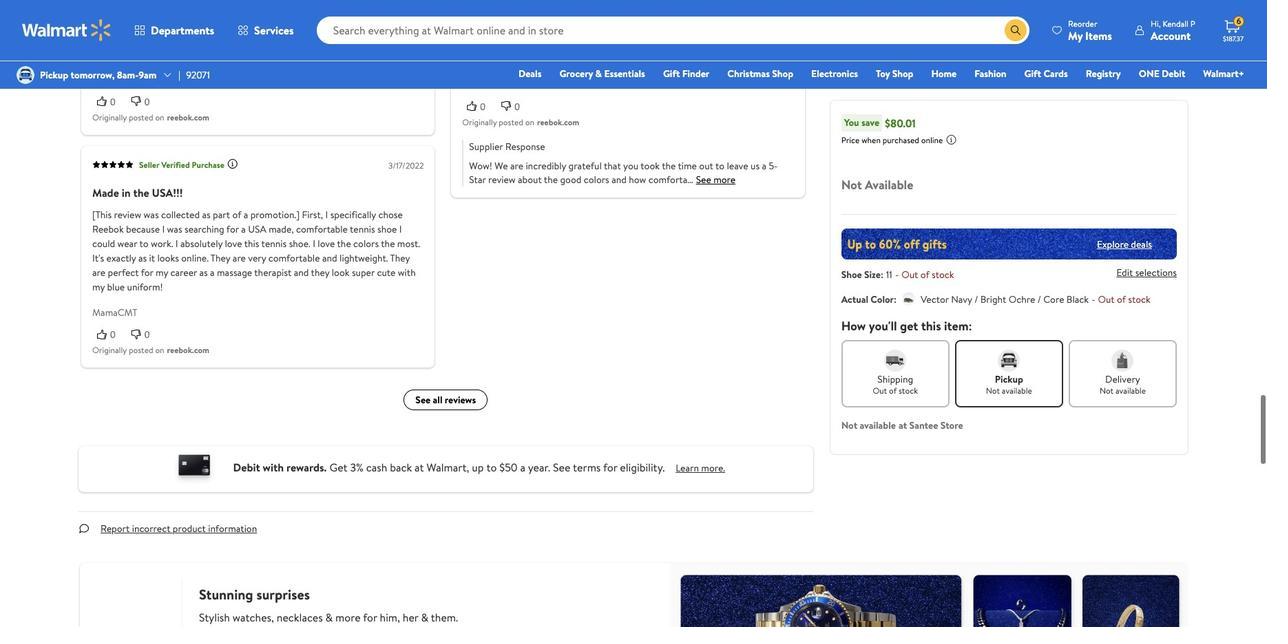 Task type: vqa. For each thing, say whether or not it's contained in the screenshot.
part
yes



Task type: describe. For each thing, give the bounding box(es) containing it.
grocery
[[560, 67, 593, 81]]

more.
[[702, 462, 726, 476]]

1 horizontal spatial get
[[900, 318, 919, 335]]

the right took on the top right of the page
[[662, 159, 676, 173]]

that
[[604, 159, 621, 173]]

favorite
[[326, 32, 359, 46]]

i up grocery
[[581, 52, 584, 66]]

0 vertical spatial wear
[[544, 23, 564, 37]]

and inside [this review was collected as part of a promotion.] obsessed! these shoes are amazing. i normally wear a 6.5 but they were out of my size so i bought a 6 instead. they fit great. so comfortable and absolutely in love with the color. i get compliments every time i wear them. will be purchasing another pair soon.
[[623, 37, 638, 51]]

originally posted on reebok.com down mamacmt
[[92, 344, 209, 356]]

first,
[[302, 208, 323, 222]]

mamacmt
[[92, 306, 137, 319]]

11
[[887, 268, 893, 282]]

to right "up"
[[487, 461, 497, 476]]

Walmart Site-Wide search field
[[317, 17, 1030, 44]]

to inside [this review was collected as part of a promotion.] first, i specifically chose reebok because i was searching for a usa made, comfortable tennis shoe i could wear to work. i absolutely love this tennis shoe. i love the colors the most. it's exactly as it looks online. they are very comfortable and lightweight. they are perfect for my career as a massage therapist and they look super cute with my blue uniform!
[[139, 237, 149, 250]]

rewards.
[[287, 461, 327, 476]]

the up lightweight.
[[337, 237, 351, 250]]

a down shoes
[[756, 23, 760, 37]]

so inside [this review was collected as part of a promotion.] obsessed! these shoes are amazing. i normally wear a 6.5 but they were out of my size so i bought a 6 instead. they fit great. so comfortable and absolutely in love with the color. i get compliments every time i wear them. will be purchasing another pair soon.
[[556, 37, 567, 51]]

about inside had reservations of this one fitting me as previous purchase of nano 9 was too wide and didn't have enough arch support. no heel slipping with the x1—and just the right about of room in the toe box.   and my absolute favorite part—the different colored ends to the laces! so much fun. loving them to pieces!!
[[131, 32, 155, 46]]

looks
[[157, 251, 179, 265]]

lightweight.
[[340, 251, 388, 265]]

color.
[[750, 37, 773, 51]]

originally for janellb
[[92, 111, 127, 123]]

6 inside 6 $187.37
[[1237, 15, 1242, 27]]

time inside supplier response wow! we are incredibly grateful that you took the time out to leave us a 5- star review about the good colors and how comforta...
[[678, 159, 697, 173]]

hi, kendall p account
[[1151, 18, 1196, 43]]

were
[[625, 23, 645, 37]]

this for had
[[176, 4, 191, 17]]

ends
[[166, 47, 185, 61]]

see for see all reviews
[[416, 393, 431, 407]]

colors inside [this review was collected as part of a promotion.] first, i specifically chose reebok because i was searching for a usa made, comfortable tennis shoe i could wear to work. i absolutely love this tennis shoe. i love the colors the most. it's exactly as it looks online. they are very comfortable and lightweight. they are perfect for my career as a massage therapist and they look super cute with my blue uniform!
[[353, 237, 379, 250]]

colors inside supplier response wow! we are incredibly grateful that you took the time out to leave us a 5- star review about the good colors and how comforta...
[[584, 173, 610, 186]]

part—the
[[361, 32, 399, 46]]

was inside [this review was collected as part of a promotion.] obsessed! these shoes are amazing. i normally wear a 6.5 but they were out of my size so i bought a 6 instead. they fit great. so comfortable and absolutely in love with the color. i get compliments every time i wear them. will be purchasing another pair soon.
[[514, 8, 529, 22]]

walmart image
[[22, 19, 112, 41]]

eligibility.
[[620, 461, 665, 476]]

and up look
[[322, 251, 337, 265]]

was up because
[[144, 208, 159, 222]]

services
[[254, 23, 294, 38]]

instead.
[[463, 37, 494, 51]]

one debit card image
[[166, 452, 222, 487]]

absolutely inside [this review was collected as part of a promotion.] obsessed! these shoes are amazing. i normally wear a 6.5 but they were out of my size so i bought a 6 instead. they fit great. so comfortable and absolutely in love with the color. i get compliments every time i wear them. will be purchasing another pair soon.
[[640, 37, 682, 51]]

will
[[634, 52, 650, 66]]

blue
[[107, 280, 125, 294]]

on for janellb
[[155, 111, 164, 123]]

i right so at right
[[719, 23, 721, 37]]

as up searching
[[202, 208, 211, 222]]

0 vertical spatial for
[[227, 222, 239, 236]]

collected for wear
[[531, 8, 570, 22]]

are up massage
[[233, 251, 246, 265]]

it
[[149, 251, 155, 265]]

leave
[[727, 159, 749, 173]]

1 horizontal spatial love
[[318, 237, 335, 250]]

0 horizontal spatial debit
[[233, 461, 260, 476]]

have
[[157, 18, 176, 32]]

compliments
[[479, 52, 533, 66]]

are down it's
[[92, 266, 106, 279]]

i right first,
[[326, 208, 328, 222]]

i up soon. at top
[[776, 37, 778, 51]]

christmas
[[728, 67, 770, 81]]

not inside "delivery not available"
[[1100, 385, 1114, 397]]

this for how
[[922, 318, 941, 335]]

$80.01
[[885, 115, 916, 131]]

fit
[[518, 37, 528, 51]]

0 down suzie at left
[[480, 101, 486, 112]]

to right ends
[[187, 47, 197, 61]]

one debit card  debit with rewards. get 3% cash back at walmart, up to $50 a year. see terms for eligibility. learn more. element
[[676, 462, 726, 476]]

a up them.
[[614, 8, 618, 22]]

edit
[[1117, 266, 1133, 280]]

fitting
[[211, 4, 237, 17]]

cash
[[366, 461, 387, 476]]

0 vertical spatial at
[[899, 419, 907, 433]]

they inside [this review was collected as part of a promotion.] first, i specifically chose reebok because i was searching for a usa made, comfortable tennis shoe i could wear to work. i absolutely love this tennis shoe. i love the colors the most. it's exactly as it looks online. they are very comfortable and lightweight. they are perfect for my career as a massage therapist and they look super cute with my blue uniform!
[[311, 266, 330, 279]]

time inside [this review was collected as part of a promotion.] obsessed! these shoes are amazing. i normally wear a 6.5 but they were out of my size so i bought a 6 instead. they fit great. so comfortable and absolutely in love with the color. i get compliments every time i wear them. will be purchasing another pair soon.
[[560, 52, 579, 66]]

5-
[[769, 159, 778, 173]]

1 horizontal spatial they
[[390, 251, 410, 265]]

see all reviews
[[416, 393, 476, 407]]

part for 6.5
[[583, 8, 600, 22]]

wow!
[[469, 159, 493, 173]]

: for color
[[894, 293, 897, 307]]

out inside supplier response wow! we are incredibly grateful that you took the time out to leave us a 5- star review about the good colors and how comforta...
[[699, 159, 714, 173]]

i right amazing.
[[500, 23, 503, 37]]

edit selections
[[1117, 266, 1177, 280]]

about inside supplier response wow! we are incredibly grateful that you took the time out to leave us a 5- star review about the good colors and how comforta...
[[518, 173, 542, 186]]

supplier
[[469, 140, 503, 153]]

comfortable inside [this review was collected as part of a promotion.] obsessed! these shoes are amazing. i normally wear a 6.5 but they were out of my size so i bought a 6 instead. they fit great. so comfortable and absolutely in love with the color. i get compliments every time i wear them. will be purchasing another pair soon.
[[569, 37, 621, 51]]

[this review was collected as part of a promotion.] obsessed! these shoes are amazing. i normally wear a 6.5 but they were out of my size so i bought a 6 instead. they fit great. so comfortable and absolutely in love with the color. i get compliments every time i wear them. will be purchasing another pair soon.
[[463, 8, 787, 66]]

0 vertical spatial debit
[[1162, 67, 1186, 81]]

out for - out of stock
[[1099, 293, 1115, 307]]

so
[[707, 23, 717, 37]]

love inside [this review was collected as part of a promotion.] obsessed! these shoes are amazing. i normally wear a 6.5 but they were out of my size so i bought a 6 instead. they fit great. so comfortable and absolutely in love with the color. i get compliments every time i wear them. will be purchasing another pair soon.
[[695, 37, 712, 51]]

cute
[[377, 266, 396, 279]]

available for delivery
[[1116, 385, 1146, 397]]

hi,
[[1151, 18, 1161, 29]]

on for suzie
[[525, 116, 535, 128]]

and inside supplier response wow! we are incredibly grateful that you took the time out to leave us a 5- star review about the good colors and how comforta...
[[612, 173, 627, 186]]

they inside [this review was collected as part of a promotion.] obsessed! these shoes are amazing. i normally wear a 6.5 but they were out of my size so i bought a 6 instead. they fit great. so comfortable and absolutely in love with the color. i get compliments every time i wear them. will be purchasing another pair soon.
[[604, 23, 622, 37]]

|
[[179, 68, 181, 82]]

intent image for delivery image
[[1112, 350, 1134, 372]]

the left toe
[[203, 32, 217, 46]]

one
[[193, 4, 209, 17]]

learn more.
[[676, 462, 726, 476]]

home
[[932, 67, 957, 81]]

shop for christmas shop
[[773, 67, 794, 81]]

[this for [this review was collected as part of a promotion.] first, i specifically chose reebok because i was searching for a usa made, comfortable tennis shoe i could wear to work. i absolutely love this tennis shoe. i love the colors the most. it's exactly as it looks online. they are very comfortable and lightweight. they are perfect for my career as a massage therapist and they look super cute with my blue uniform!
[[92, 208, 112, 222]]

0 down 9am
[[145, 96, 150, 107]]

too
[[403, 4, 418, 17]]

a left 6.5
[[566, 23, 570, 37]]

available for pickup
[[1002, 385, 1033, 397]]

are inside [this review was collected as part of a promotion.] obsessed! these shoes are amazing. i normally wear a 6.5 but they were out of my size so i bought a 6 instead. they fit great. so comfortable and absolutely in love with the color. i get compliments every time i wear them. will be purchasing another pair soon.
[[770, 8, 783, 22]]

loving
[[297, 47, 324, 61]]

registry link
[[1080, 66, 1128, 81]]

purchase
[[192, 159, 225, 170]]

6 $187.37
[[1224, 15, 1244, 43]]

was up work.
[[167, 222, 182, 236]]

christmas shop
[[728, 67, 794, 81]]

intent image for shipping image
[[885, 350, 907, 372]]

size
[[690, 23, 705, 37]]

posted for suzie
[[499, 116, 523, 128]]

my
[[1069, 28, 1083, 43]]

2 vertical spatial comfortable
[[269, 251, 320, 265]]

deals
[[519, 67, 542, 81]]

price when purchased online
[[842, 134, 943, 146]]

store
[[941, 419, 964, 433]]

1 horizontal spatial tennis
[[350, 222, 375, 236]]

see for see more
[[696, 173, 712, 186]]

finder
[[683, 67, 710, 81]]

not inside pickup not available
[[986, 385, 1000, 397]]

soon.
[[765, 52, 787, 66]]

item:
[[944, 318, 973, 335]]

perfect
[[108, 266, 139, 279]]

6 inside [this review was collected as part of a promotion.] obsessed! these shoes are amazing. i normally wear a 6.5 but they were out of my size so i bought a 6 instead. they fit great. so comfortable and absolutely in love with the color. i get compliments every time i wear them. will be purchasing another pair soon.
[[763, 23, 768, 37]]

amazing.
[[463, 23, 498, 37]]

0 down uniform!
[[145, 329, 150, 340]]

3%
[[350, 461, 364, 476]]

a inside supplier response wow! we are incredibly grateful that you took the time out to leave us a 5- star review about the good colors and how comforta...
[[762, 159, 767, 173]]

seller
[[139, 159, 159, 170]]

[this for [this review was collected as part of a promotion.] obsessed! these shoes are amazing. i normally wear a 6.5 but they were out of my size so i bought a 6 instead. they fit great. so comfortable and absolutely in love with the color. i get compliments every time i wear them. will be purchasing another pair soon.
[[463, 8, 482, 22]]

delivery not available
[[1100, 373, 1146, 397]]

not available at santee store
[[842, 419, 964, 433]]

the inside [this review was collected as part of a promotion.] obsessed! these shoes are amazing. i normally wear a 6.5 but they were out of my size so i bought a 6 instead. they fit great. so comfortable and absolutely in love with the color. i get compliments every time i wear them. will be purchasing another pair soon.
[[734, 37, 748, 51]]

career
[[171, 266, 197, 279]]

0 vertical spatial stock
[[932, 268, 955, 282]]

in inside had reservations of this one fitting me as previous purchase of nano 9 was too wide and didn't have enough arch support. no heel slipping with the x1—and just the right about of room in the toe box.   and my absolute favorite part—the different colored ends to the laces! so much fun. loving them to pieces!!
[[193, 32, 200, 46]]

arch
[[212, 18, 230, 32]]

more
[[714, 173, 736, 186]]

a left massage
[[210, 266, 215, 279]]

originally posted on reebok.com for suzie
[[463, 116, 580, 128]]

promotion.] for were
[[621, 8, 670, 22]]

grocery & essentials link
[[554, 66, 652, 81]]

took
[[641, 159, 660, 173]]

reebok.com for every
[[537, 116, 580, 128]]

$187.37
[[1224, 34, 1244, 43]]

the down nano at left top
[[358, 18, 372, 32]]

verified
[[161, 159, 190, 170]]

0 horizontal spatial -
[[896, 268, 899, 282]]

review for [this review was collected as part of a promotion.] obsessed! these shoes are amazing. i normally wear a 6.5 but they were out of my size so i bought a 6 instead. they fit great. so comfortable and absolutely in love with the color. i get compliments every time i wear them. will be purchasing another pair soon.
[[484, 8, 512, 22]]

posted for janellb
[[129, 111, 153, 123]]

you
[[844, 116, 859, 130]]

departments
[[151, 23, 214, 38]]

seller verified purchase information image
[[227, 158, 238, 169]]

how
[[842, 318, 866, 335]]

color
[[871, 293, 894, 307]]

room
[[168, 32, 191, 46]]

review inside supplier response wow! we are incredibly grateful that you took the time out to leave us a 5- star review about the good colors and how comforta...
[[488, 173, 516, 186]]

super
[[352, 266, 375, 279]]

i right shoe.
[[313, 237, 316, 250]]

with inside [this review was collected as part of a promotion.] obsessed! these shoes are amazing. i normally wear a 6.5 but they were out of my size so i bought a 6 instead. they fit great. so comfortable and absolutely in love with the color. i get compliments every time i wear them. will be purchasing another pair soon.
[[714, 37, 732, 51]]

up to sixty percent off deals. shop now. image
[[842, 229, 1177, 260]]

pickup for not
[[995, 373, 1024, 386]]

account
[[1151, 28, 1191, 43]]

0 down janellb
[[110, 96, 116, 107]]

review for [this review was collected as part of a promotion.] first, i specifically chose reebok because i was searching for a usa made, comfortable tennis shoe i could wear to work. i absolutely love this tennis shoe. i love the colors the most. it's exactly as it looks online. they are very comfortable and lightweight. they are perfect for my career as a massage therapist and they look super cute with my blue uniform!
[[114, 208, 141, 222]]

suzie
[[463, 77, 484, 91]]

i right work.
[[176, 237, 178, 250]]

as left the it
[[138, 251, 147, 265]]

delivery
[[1106, 373, 1141, 386]]

bought
[[724, 23, 754, 37]]

a left usa in the top of the page
[[241, 222, 246, 236]]

and inside had reservations of this one fitting me as previous purchase of nano 9 was too wide and didn't have enough arch support. no heel slipping with the x1—and just the right about of room in the toe box.   and my absolute favorite part—the different colored ends to the laces! so much fun. loving them to pieces!!
[[114, 18, 129, 32]]

made
[[92, 185, 119, 200]]

supplier response wow! we are incredibly grateful that you took the time out to leave us a 5- star review about the good colors and how comforta...
[[469, 140, 778, 186]]

search icon image
[[1011, 25, 1022, 36]]

navy
[[952, 293, 973, 307]]

0 down "deals"
[[515, 101, 520, 112]]



Task type: locate. For each thing, give the bounding box(es) containing it.
shoe
[[842, 268, 862, 282]]

wear up exactly
[[117, 237, 137, 250]]

the down the shoe
[[381, 237, 395, 250]]

debit right the 'one'
[[1162, 67, 1186, 81]]

1 vertical spatial at
[[415, 461, 424, 476]]

reebok
[[92, 222, 124, 236]]

1 vertical spatial :
[[894, 293, 897, 307]]

Search search field
[[317, 17, 1030, 44]]

different
[[92, 47, 129, 61]]

tennis
[[350, 222, 375, 236], [262, 237, 287, 250]]

toy shop
[[876, 67, 914, 81]]

see
[[696, 173, 712, 186], [416, 393, 431, 407], [553, 461, 571, 476]]

another
[[712, 52, 745, 66]]

time right took on the top right of the page
[[678, 159, 697, 173]]

0 horizontal spatial :
[[881, 268, 884, 282]]

2 horizontal spatial in
[[685, 37, 692, 51]]

wear inside [this review was collected as part of a promotion.] first, i specifically chose reebok because i was searching for a usa made, comfortable tennis shoe i could wear to work. i absolutely love this tennis shoe. i love the colors the most. it's exactly as it looks online. they are very comfortable and lightweight. they are perfect for my career as a massage therapist and they look super cute with my blue uniform!
[[117, 237, 137, 250]]

tomorrow,
[[71, 68, 115, 82]]

they inside [this review was collected as part of a promotion.] obsessed! these shoes are amazing. i normally wear a 6.5 but they were out of my size so i bought a 6 instead. they fit great. so comfortable and absolutely in love with the color. i get compliments every time i wear them. will be purchasing another pair soon.
[[496, 37, 516, 51]]

92071
[[186, 68, 210, 82]]

1 horizontal spatial out
[[902, 268, 919, 282]]

part
[[583, 8, 600, 22], [213, 208, 230, 222]]

in inside [this review was collected as part of a promotion.] obsessed! these shoes are amazing. i normally wear a 6.5 but they were out of my size so i bought a 6 instead. they fit great. so comfortable and absolutely in love with the color. i get compliments every time i wear them. will be purchasing another pair soon.
[[685, 37, 692, 51]]

registry
[[1086, 67, 1121, 81]]

deals link
[[513, 66, 548, 81]]

online.
[[181, 251, 209, 265]]

electronics link
[[805, 66, 865, 81]]

2 vertical spatial wear
[[117, 237, 137, 250]]

1 vertical spatial wear
[[586, 52, 606, 66]]

actual
[[842, 293, 869, 307]]

they down 'most.'
[[390, 251, 410, 265]]

to inside supplier response wow! we are incredibly grateful that you took the time out to leave us a 5- star review about the good colors and how comforta...
[[716, 159, 725, 173]]

6 up color.
[[763, 23, 768, 37]]

up
[[472, 461, 484, 476]]

originally down janellb
[[92, 111, 127, 123]]

1 horizontal spatial for
[[227, 222, 239, 236]]

the down 'bought' at the top of the page
[[734, 37, 748, 51]]

1 horizontal spatial wear
[[544, 23, 564, 37]]

reebok.com for the
[[167, 111, 209, 123]]

2 horizontal spatial for
[[603, 461, 618, 476]]

toy
[[876, 67, 890, 81]]

pickup not available
[[986, 373, 1033, 397]]

just
[[408, 18, 422, 32]]

so down box.
[[241, 47, 251, 61]]

0 vertical spatial :
[[881, 268, 884, 282]]

pickup for tomorrow,
[[40, 68, 68, 82]]

0 vertical spatial see
[[696, 173, 712, 186]]

departments button
[[123, 14, 226, 47]]

out left more
[[699, 159, 714, 173]]

wear up great.
[[544, 23, 564, 37]]

love up massage
[[225, 237, 242, 250]]

vector
[[921, 293, 949, 307]]

2 horizontal spatial this
[[922, 318, 941, 335]]

this inside [this review was collected as part of a promotion.] first, i specifically chose reebok because i was searching for a usa made, comfortable tennis shoe i could wear to work. i absolutely love this tennis shoe. i love the colors the most. it's exactly as it looks online. they are very comfortable and lightweight. they are perfect for my career as a massage therapist and they look super cute with my blue uniform!
[[244, 237, 259, 250]]

they right but
[[604, 23, 622, 37]]

1 / from the left
[[975, 293, 979, 307]]

with up another
[[714, 37, 732, 51]]

i right the shoe
[[399, 222, 402, 236]]

and down were
[[623, 37, 638, 51]]

see left "all"
[[416, 393, 431, 407]]

0 vertical spatial promotion.]
[[621, 8, 670, 22]]

stock down 'edit selections'
[[1129, 293, 1151, 307]]

out inside shipping out of stock
[[873, 385, 887, 397]]

1 horizontal spatial -
[[1092, 293, 1096, 307]]

out right black
[[1099, 293, 1115, 307]]

my inside had reservations of this one fitting me as previous purchase of nano 9 was too wide and didn't have enough arch support. no heel slipping with the x1—and just the right about of room in the toe box.   and my absolute favorite part—the different colored ends to the laces! so much fun. loving them to pieces!!
[[274, 32, 286, 46]]

promotion.]
[[621, 8, 670, 22], [251, 208, 300, 222]]

comfortable down shoe.
[[269, 251, 320, 265]]

on down uniform!
[[155, 344, 164, 356]]

report
[[101, 522, 130, 536]]

[this up reebok
[[92, 208, 112, 222]]

0 horizontal spatial in
[[122, 185, 131, 200]]

and right therapist
[[294, 266, 309, 279]]

actual color :
[[842, 293, 897, 307]]

gift inside the gift finder 'link'
[[663, 67, 680, 81]]

toy shop link
[[870, 66, 920, 81]]

2 shop from the left
[[893, 67, 914, 81]]

stock inside shipping out of stock
[[899, 385, 918, 397]]

available inside "delivery not available"
[[1116, 385, 1146, 397]]

was
[[386, 4, 401, 17], [514, 8, 529, 22], [144, 208, 159, 222], [167, 222, 182, 236]]

all
[[433, 393, 443, 407]]

gift for gift cards
[[1025, 67, 1042, 81]]

[this up amazing.
[[463, 8, 482, 22]]

1 horizontal spatial in
[[193, 32, 200, 46]]

9
[[378, 4, 384, 17]]

part for for
[[213, 208, 230, 222]]

legal information image
[[946, 134, 957, 145]]

1 vertical spatial see
[[416, 393, 431, 407]]

0 horizontal spatial available
[[860, 419, 896, 433]]

the down the wide
[[92, 32, 106, 46]]

collected inside [this review was collected as part of a promotion.] obsessed! these shoes are amazing. i normally wear a 6.5 but they were out of my size so i bought a 6 instead. they fit great. so comfortable and absolutely in love with the color. i get compliments every time i wear them. will be purchasing another pair soon.
[[531, 8, 570, 22]]

1 horizontal spatial about
[[518, 173, 542, 186]]

- right black
[[1092, 293, 1096, 307]]

gift down purchasing
[[663, 67, 680, 81]]

1 horizontal spatial :
[[894, 293, 897, 307]]

explore deals
[[1097, 237, 1153, 251]]

collected inside [this review was collected as part of a promotion.] first, i specifically chose reebok because i was searching for a usa made, comfortable tennis shoe i could wear to work. i absolutely love this tennis shoe. i love the colors the most. it's exactly as it looks online. they are very comfortable and lightweight. they are perfect for my career as a massage therapist and they look super cute with my blue uniform!
[[161, 208, 200, 222]]

see more button
[[696, 173, 736, 186]]

/ left core
[[1038, 293, 1042, 307]]

0 vertical spatial time
[[560, 52, 579, 66]]

1 horizontal spatial shop
[[893, 67, 914, 81]]

0 horizontal spatial get
[[463, 52, 477, 66]]

black
[[1067, 293, 1089, 307]]

1 vertical spatial tennis
[[262, 237, 287, 250]]

gift cards link
[[1019, 66, 1075, 81]]

absolutely down searching
[[180, 237, 223, 250]]

originally
[[92, 111, 127, 123], [463, 116, 497, 128], [92, 344, 127, 356]]

0 vertical spatial absolutely
[[640, 37, 682, 51]]

my down "no"
[[274, 32, 286, 46]]

gift cards
[[1025, 67, 1068, 81]]

colors right good
[[584, 173, 610, 186]]

promotion.] up were
[[621, 8, 670, 22]]

absolutely inside [this review was collected as part of a promotion.] first, i specifically chose reebok because i was searching for a usa made, comfortable tennis shoe i could wear to work. i absolutely love this tennis shoe. i love the colors the most. it's exactly as it looks online. they are very comfortable and lightweight. they are perfect for my career as a massage therapist and they look super cute with my blue uniform!
[[180, 237, 223, 250]]

out down "intent image for shipping"
[[873, 385, 887, 397]]

fashion link
[[969, 66, 1013, 81]]

a left the 5-
[[762, 159, 767, 173]]

1 vertical spatial comfortable
[[296, 222, 348, 236]]

1 horizontal spatial [this
[[463, 8, 482, 22]]

and up right
[[114, 18, 129, 32]]

1 vertical spatial get
[[900, 318, 919, 335]]

with inside had reservations of this one fitting me as previous purchase of nano 9 was too wide and didn't have enough arch support. no heel slipping with the x1—and just the right about of room in the toe box.   and my absolute favorite part—the different colored ends to the laces! so much fun. loving them to pieces!!
[[338, 18, 356, 32]]

1 horizontal spatial collected
[[531, 8, 570, 22]]

originally up the supplier
[[463, 116, 497, 128]]

terms
[[573, 461, 601, 476]]

3/17/2022
[[389, 160, 424, 171]]

absolutely
[[640, 37, 682, 51], [180, 237, 223, 250]]

1 horizontal spatial they
[[604, 23, 622, 37]]

0 horizontal spatial out
[[873, 385, 887, 397]]

are inside supplier response wow! we are incredibly grateful that you took the time out to leave us a 5- star review about the good colors and how comforta...
[[510, 159, 524, 173]]

0 down mamacmt
[[110, 329, 116, 340]]

1 vertical spatial time
[[678, 159, 697, 173]]

not available
[[842, 176, 914, 194]]

purchased
[[883, 134, 920, 146]]

0 horizontal spatial out
[[647, 23, 661, 37]]

was right 9
[[386, 4, 401, 17]]

to right them
[[350, 47, 359, 61]]

0 horizontal spatial at
[[415, 461, 424, 476]]

0 horizontal spatial pickup
[[40, 68, 68, 82]]

shoe
[[378, 222, 397, 236]]

they up compliments
[[496, 37, 516, 51]]

comfortable down first,
[[296, 222, 348, 236]]

1 horizontal spatial this
[[244, 237, 259, 250]]

of inside shipping out of stock
[[889, 385, 897, 397]]

in up purchasing
[[685, 37, 692, 51]]

heel
[[284, 18, 302, 32]]

review inside [this review was collected as part of a promotion.] obsessed! these shoes are amazing. i normally wear a 6.5 but they were out of my size so i bought a 6 instead. they fit great. so comfortable and absolutely in love with the color. i get compliments every time i wear them. will be purchasing another pair soon.
[[484, 8, 512, 22]]

review up because
[[114, 208, 141, 222]]

at left "santee"
[[899, 419, 907, 433]]

pickup inside pickup not available
[[995, 373, 1024, 386]]

of inside [this review was collected as part of a promotion.] first, i specifically chose reebok because i was searching for a usa made, comfortable tennis shoe i could wear to work. i absolutely love this tennis shoe. i love the colors the most. it's exactly as it looks online. they are very comfortable and lightweight. they are perfect for my career as a massage therapist and they look super cute with my blue uniform!
[[232, 208, 241, 222]]

0 vertical spatial out
[[902, 268, 919, 282]]

2 vertical spatial out
[[873, 385, 887, 397]]

the left laces!
[[199, 47, 213, 61]]

out for shipping out of stock
[[873, 385, 887, 397]]

review right star
[[488, 173, 516, 186]]

a up usa in the top of the page
[[244, 208, 248, 222]]

usa
[[248, 222, 267, 236]]

purchase
[[303, 4, 340, 17]]

so inside had reservations of this one fitting me as previous purchase of nano 9 was too wide and didn't have enough arch support. no heel slipping with the x1—and just the right about of room in the toe box.   and my absolute favorite part—the different colored ends to the laces! so much fun. loving them to pieces!!
[[241, 47, 251, 61]]

0 horizontal spatial colors
[[353, 237, 379, 250]]

about right the we at the left top of page
[[518, 173, 542, 186]]

0 horizontal spatial shop
[[773, 67, 794, 81]]

uniform!
[[127, 280, 163, 294]]

pickup left tomorrow,
[[40, 68, 68, 82]]

0 horizontal spatial about
[[131, 32, 155, 46]]

originally for suzie
[[463, 116, 497, 128]]

a right the $50
[[520, 461, 526, 476]]

2 / from the left
[[1038, 293, 1042, 307]]

[this inside [this review was collected as part of a promotion.] first, i specifically chose reebok because i was searching for a usa made, comfortable tennis shoe i could wear to work. i absolutely love this tennis shoe. i love the colors the most. it's exactly as it looks online. they are very comfortable and lightweight. they are perfect for my career as a massage therapist and they look super cute with my blue uniform!
[[92, 208, 112, 222]]

gift finder
[[663, 67, 710, 81]]

for
[[227, 222, 239, 236], [141, 266, 153, 279], [603, 461, 618, 476]]

0 horizontal spatial tennis
[[262, 237, 287, 250]]

christmas shop link
[[722, 66, 800, 81]]

1 vertical spatial out
[[699, 159, 714, 173]]

gift for gift finder
[[663, 67, 680, 81]]

are right the we at the left top of page
[[510, 159, 524, 173]]

collected for was
[[161, 208, 200, 222]]

0 horizontal spatial this
[[176, 4, 191, 17]]

as inside had reservations of this one fitting me as previous purchase of nano 9 was too wide and didn't have enough arch support. no heel slipping with the x1—and just the right about of room in the toe box.   and my absolute favorite part—the different colored ends to the laces! so much fun. loving them to pieces!!
[[255, 4, 263, 17]]

[this inside [this review was collected as part of a promotion.] obsessed! these shoes are amazing. i normally wear a 6.5 but they were out of my size so i bought a 6 instead. they fit great. so comfortable and absolutely in love with the color. i get compliments every time i wear them. will be purchasing another pair soon.
[[463, 8, 482, 22]]

was up normally
[[514, 8, 529, 22]]

2 horizontal spatial love
[[695, 37, 712, 51]]

available inside pickup not available
[[1002, 385, 1033, 397]]

shoe size : 11 - out of stock
[[842, 268, 955, 282]]

1 vertical spatial -
[[1092, 293, 1096, 307]]

intent image for pickup image
[[998, 350, 1021, 372]]

selections
[[1136, 266, 1177, 280]]

0 horizontal spatial [this
[[92, 208, 112, 222]]

1 gift from the left
[[663, 67, 680, 81]]

1 horizontal spatial at
[[899, 419, 907, 433]]

collected up great.
[[531, 8, 570, 22]]

information
[[208, 522, 257, 536]]

1 horizontal spatial promotion.]
[[621, 8, 670, 22]]

on down 9am
[[155, 111, 164, 123]]

they up massage
[[211, 251, 230, 265]]

1 vertical spatial for
[[141, 266, 153, 279]]

out inside [this review was collected as part of a promotion.] obsessed! these shoes are amazing. i normally wear a 6.5 but they were out of my size so i bought a 6 instead. they fit great. so comfortable and absolutely in love with the color. i get compliments every time i wear them. will be purchasing another pair soon.
[[647, 23, 661, 37]]

0 horizontal spatial /
[[975, 293, 979, 307]]

shop for toy shop
[[893, 67, 914, 81]]

1 horizontal spatial pickup
[[995, 373, 1024, 386]]

2 vertical spatial this
[[922, 318, 941, 335]]

gift inside gift cards link
[[1025, 67, 1042, 81]]

get inside [this review was collected as part of a promotion.] obsessed! these shoes are amazing. i normally wear a 6.5 but they were out of my size so i bought a 6 instead. they fit great. so comfortable and absolutely in love with the color. i get compliments every time i wear them. will be purchasing another pair soon.
[[463, 52, 477, 66]]

comfortable down but
[[569, 37, 621, 51]]

deals
[[1131, 237, 1153, 251]]

2 horizontal spatial see
[[696, 173, 712, 186]]

my inside [this review was collected as part of a promotion.] obsessed! these shoes are amazing. i normally wear a 6.5 but they were out of my size so i bought a 6 instead. they fit great. so comfortable and absolutely in love with the color. i get compliments every time i wear them. will be purchasing another pair soon.
[[675, 23, 687, 37]]

this inside had reservations of this one fitting me as previous purchase of nano 9 was too wide and didn't have enough arch support. no heel slipping with the x1—and just the right about of room in the toe box.   and my absolute favorite part—the different colored ends to the laces! so much fun. loving them to pieces!!
[[176, 4, 191, 17]]

2 horizontal spatial wear
[[586, 52, 606, 66]]

about
[[131, 32, 155, 46], [518, 173, 542, 186]]

stock for shipping out of stock
[[899, 385, 918, 397]]

1 horizontal spatial stock
[[932, 268, 955, 282]]

shop inside 'link'
[[893, 67, 914, 81]]

box.
[[235, 32, 252, 46]]

1 horizontal spatial part
[[583, 8, 600, 22]]

promotion.] for made,
[[251, 208, 300, 222]]

1 vertical spatial part
[[213, 208, 230, 222]]

colors up lightweight.
[[353, 237, 379, 250]]

vector navy / bright ochre / core black
[[921, 293, 1089, 307]]

janellb
[[92, 72, 119, 86]]

promotion.] inside [this review was collected as part of a promotion.] obsessed! these shoes are amazing. i normally wear a 6.5 but they were out of my size so i bought a 6 instead. they fit great. so comfortable and absolutely in love with the color. i get compliments every time i wear them. will be purchasing another pair soon.
[[621, 8, 670, 22]]

0 horizontal spatial they
[[211, 251, 230, 265]]

2 gift from the left
[[1025, 67, 1042, 81]]

love down size
[[695, 37, 712, 51]]

1 vertical spatial promotion.]
[[251, 208, 300, 222]]

0 vertical spatial colors
[[584, 173, 610, 186]]

1 vertical spatial they
[[311, 266, 330, 279]]

see inside see all reviews link
[[416, 393, 431, 407]]

the left usa!!!
[[133, 185, 149, 200]]

normally
[[505, 23, 541, 37]]

on
[[155, 111, 164, 123], [525, 116, 535, 128], [155, 344, 164, 356]]

fashion
[[975, 67, 1007, 81]]

kendall
[[1163, 18, 1189, 29]]

2 vertical spatial for
[[603, 461, 618, 476]]

to down because
[[139, 237, 149, 250]]

0 horizontal spatial gift
[[663, 67, 680, 81]]

debit
[[1162, 67, 1186, 81], [233, 461, 260, 476]]

part inside [this review was collected as part of a promotion.] first, i specifically chose reebok because i was searching for a usa made, comfortable tennis shoe i could wear to work. i absolutely love this tennis shoe. i love the colors the most. it's exactly as it looks online. they are very comfortable and lightweight. they are perfect for my career as a massage therapist and they look super cute with my blue uniform!
[[213, 208, 230, 222]]

i up work.
[[162, 222, 165, 236]]

but
[[588, 23, 602, 37]]

promotion.] inside [this review was collected as part of a promotion.] first, i specifically chose reebok because i was searching for a usa made, comfortable tennis shoe i could wear to work. i absolutely love this tennis shoe. i love the colors the most. it's exactly as it looks online. they are very comfortable and lightweight. they are perfect for my career as a massage therapist and they look super cute with my blue uniform!
[[251, 208, 300, 222]]

bright
[[981, 293, 1007, 307]]

0 horizontal spatial love
[[225, 237, 242, 250]]

0 vertical spatial this
[[176, 4, 191, 17]]

as right me
[[255, 4, 263, 17]]

absolute
[[288, 32, 324, 46]]

originally down mamacmt
[[92, 344, 127, 356]]

1 horizontal spatial so
[[556, 37, 567, 51]]

0 horizontal spatial for
[[141, 266, 153, 279]]

pickup down intent image for pickup
[[995, 373, 1024, 386]]

: left 11
[[881, 268, 884, 282]]

the left good
[[544, 173, 558, 186]]

about down didn't
[[131, 32, 155, 46]]

i
[[500, 23, 503, 37], [719, 23, 721, 37], [776, 37, 778, 51], [581, 52, 584, 66], [326, 208, 328, 222], [162, 222, 165, 236], [399, 222, 402, 236], [176, 237, 178, 250], [313, 237, 316, 250]]

essentials
[[604, 67, 645, 81]]

enough
[[179, 18, 210, 32]]

0 vertical spatial about
[[131, 32, 155, 46]]

electronics
[[812, 67, 858, 81]]

1 vertical spatial colors
[[353, 237, 379, 250]]

0 vertical spatial tennis
[[350, 222, 375, 236]]

my down looks in the left top of the page
[[156, 266, 168, 279]]

with inside [this review was collected as part of a promotion.] first, i specifically chose reebok because i was searching for a usa made, comfortable tennis shoe i could wear to work. i absolutely love this tennis shoe. i love the colors the most. it's exactly as it looks online. they are very comfortable and lightweight. they are perfect for my career as a massage therapist and they look super cute with my blue uniform!
[[398, 266, 416, 279]]

with left rewards.
[[263, 461, 284, 476]]

star
[[469, 173, 486, 186]]

see left more
[[696, 173, 712, 186]]

debit right one debit card "image"
[[233, 461, 260, 476]]

review
[[484, 8, 512, 22], [488, 173, 516, 186], [114, 208, 141, 222]]

1 vertical spatial collected
[[161, 208, 200, 222]]

 image
[[17, 66, 34, 84]]

them
[[326, 47, 348, 61]]

available down intent image for pickup
[[1002, 385, 1033, 397]]

stock up vector
[[932, 268, 955, 282]]

so right great.
[[556, 37, 567, 51]]

2 vertical spatial see
[[553, 461, 571, 476]]

love
[[695, 37, 712, 51], [225, 237, 242, 250], [318, 237, 335, 250]]

originally posted on reebok.com down 9am
[[92, 111, 209, 123]]

in right made
[[122, 185, 131, 200]]

1 vertical spatial this
[[244, 237, 259, 250]]

originally posted on reebok.com for janellb
[[92, 111, 209, 123]]

they left look
[[311, 266, 330, 279]]

1 horizontal spatial /
[[1038, 293, 1042, 307]]

not
[[842, 176, 862, 194], [986, 385, 1000, 397], [1100, 385, 1114, 397], [842, 419, 858, 433]]

my left "blue"
[[92, 280, 105, 294]]

get right the you'll
[[900, 318, 919, 335]]

1 vertical spatial stock
[[1129, 293, 1151, 307]]

1 vertical spatial [this
[[92, 208, 112, 222]]

0 horizontal spatial collected
[[161, 208, 200, 222]]

posted down mamacmt
[[129, 344, 153, 356]]

reebok.com
[[167, 111, 209, 123], [537, 116, 580, 128], [167, 344, 209, 356]]

0 vertical spatial get
[[463, 52, 477, 66]]

0 vertical spatial review
[[484, 8, 512, 22]]

: for size
[[881, 268, 884, 282]]

incorrect
[[132, 522, 170, 536]]

as down the online.
[[199, 266, 208, 279]]

very
[[248, 251, 266, 265]]

as inside [this review was collected as part of a promotion.] obsessed! these shoes are amazing. i normally wear a 6.5 but they were out of my size so i bought a 6 instead. they fit great. so comfortable and absolutely in love with the color. i get compliments every time i wear them. will be purchasing another pair soon.
[[572, 8, 581, 22]]

us
[[751, 159, 760, 173]]

2 horizontal spatial out
[[1099, 293, 1115, 307]]

review inside [this review was collected as part of a promotion.] first, i specifically chose reebok because i was searching for a usa made, comfortable tennis shoe i could wear to work. i absolutely love this tennis shoe. i love the colors the most. it's exactly as it looks online. they are very comfortable and lightweight. they are perfect for my career as a massage therapist and they look super cute with my blue uniform!
[[114, 208, 141, 222]]

debit with rewards. get 3% cash back at walmart, up to $50 a year. see terms for eligibility.
[[233, 461, 665, 476]]

1 vertical spatial out
[[1099, 293, 1115, 307]]

at right 'back'
[[415, 461, 424, 476]]

0 vertical spatial collected
[[531, 8, 570, 22]]

posted up the response
[[499, 116, 523, 128]]

stock for - out of stock
[[1129, 293, 1151, 307]]

was inside had reservations of this one fitting me as previous purchase of nano 9 was too wide and didn't have enough arch support. no heel slipping with the x1—and just the right about of room in the toe box.   and my absolute favorite part—the different colored ends to the laces! so much fun. loving them to pieces!!
[[386, 4, 401, 17]]

tennis down made,
[[262, 237, 287, 250]]

for up uniform!
[[141, 266, 153, 279]]

and
[[255, 32, 271, 46]]

part inside [this review was collected as part of a promotion.] obsessed! these shoes are amazing. i normally wear a 6.5 but they were out of my size so i bought a 6 instead. they fit great. so comfortable and absolutely in love with the color. i get compliments every time i wear them. will be purchasing another pair soon.
[[583, 8, 600, 22]]

0 vertical spatial part
[[583, 8, 600, 22]]

1 horizontal spatial out
[[699, 159, 714, 173]]

with up favorite
[[338, 18, 356, 32]]

0 vertical spatial out
[[647, 23, 661, 37]]

0 horizontal spatial so
[[241, 47, 251, 61]]

as up 6.5
[[572, 8, 581, 22]]

0 horizontal spatial wear
[[117, 237, 137, 250]]

these
[[717, 8, 741, 22]]

one debit link
[[1133, 66, 1192, 81]]

1 shop from the left
[[773, 67, 794, 81]]

home link
[[926, 66, 963, 81]]

0 horizontal spatial stock
[[899, 385, 918, 397]]

1 horizontal spatial debit
[[1162, 67, 1186, 81]]

santee
[[910, 419, 939, 433]]



